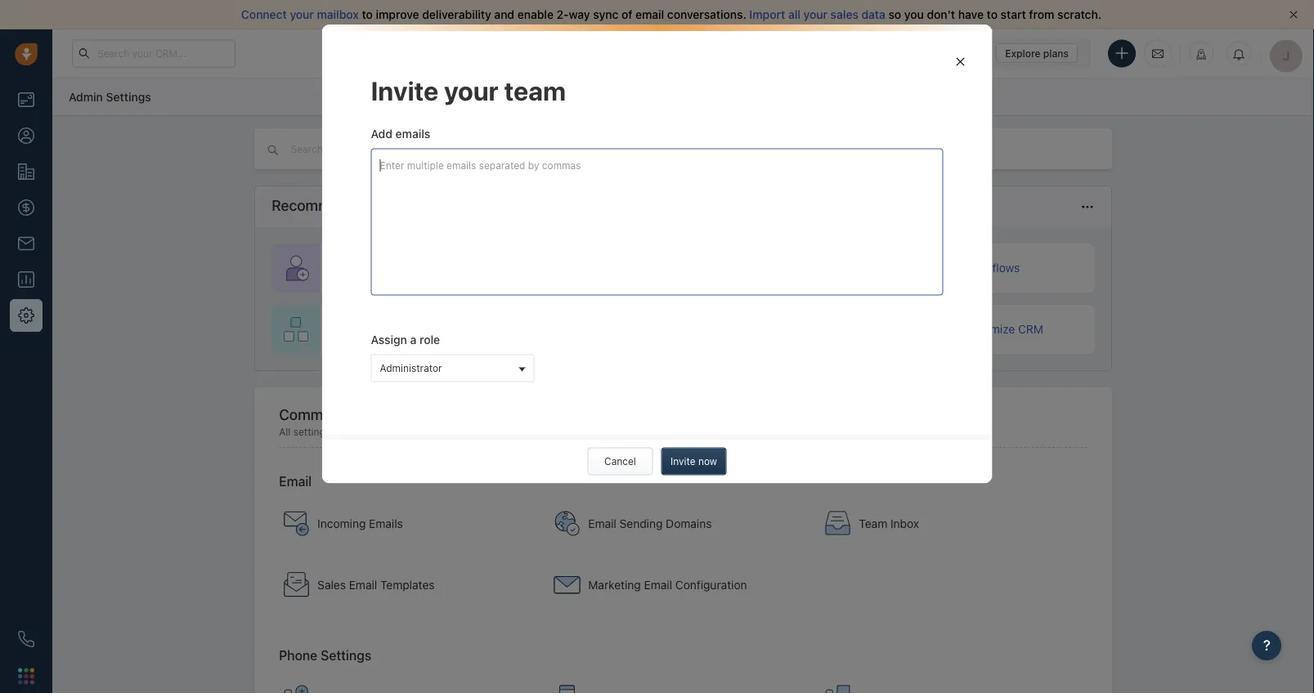 Task type: locate. For each thing, give the bounding box(es) containing it.
0 vertical spatial and
[[494, 8, 515, 21]]

team up create custom modules link
[[387, 261, 413, 275]]

with
[[940, 261, 962, 275]]

automate
[[886, 261, 937, 275]]

conversations.
[[667, 8, 747, 21]]

settings right admin
[[106, 90, 151, 103]]

0 horizontal spatial settings
[[106, 90, 151, 103]]

1 horizontal spatial team
[[504, 75, 566, 106]]

settings for admin settings
[[106, 90, 151, 103]]

Search for a setting, like 'import' or 'website tracking' text field
[[289, 141, 622, 157]]

email right verify your domains for better deliverability and less spam icon
[[588, 517, 617, 531]]

2 vertical spatial invite
[[671, 456, 696, 468]]

1 horizontal spatial settings
[[321, 648, 371, 663]]

invite now
[[671, 456, 717, 468]]

1 and from the top
[[494, 8, 515, 21]]

email,
[[404, 426, 431, 438]]

way
[[569, 8, 590, 21]]

invite inside button
[[671, 456, 696, 468]]

ends
[[908, 48, 929, 58]]

invite
[[371, 75, 439, 106], [329, 261, 357, 275], [671, 456, 696, 468]]

invite your team up custom
[[329, 261, 413, 275]]

workflows
[[965, 261, 1020, 275]]

and right chat,
[[494, 426, 511, 438]]

1 vertical spatial and
[[494, 426, 511, 438]]

incoming
[[318, 517, 366, 531]]

import
[[750, 8, 785, 21]]

admin settings
[[69, 90, 151, 103]]

your left the email,
[[380, 426, 401, 438]]

other
[[514, 426, 539, 438]]

explore
[[1005, 47, 1041, 59]]

modules
[[409, 323, 454, 336]]

phone element
[[10, 623, 43, 656]]

assign a role
[[371, 333, 440, 347]]

role
[[420, 333, 440, 347]]

settings for phone settings
[[321, 648, 371, 663]]

templates
[[380, 578, 435, 592]]

how
[[923, 323, 944, 336]]

email sending domains
[[588, 517, 712, 531]]

verify your domains for better deliverability and less spam image
[[554, 511, 580, 537]]

0 horizontal spatial invite
[[329, 261, 357, 275]]

invite now button
[[661, 448, 727, 476]]

sales
[[318, 578, 346, 592]]

1 vertical spatial invite your team
[[329, 261, 413, 275]]

to inside communication channels all settings related to your email, phone, chat, and other communication channels
[[368, 426, 378, 438]]

1 vertical spatial settings
[[321, 648, 371, 663]]

2-
[[557, 8, 569, 21]]

invite your team up search for a setting, like 'import' or 'website tracking' text field
[[371, 75, 566, 106]]

settings
[[106, 90, 151, 103], [321, 648, 371, 663]]

invite left now at the bottom right
[[671, 456, 696, 468]]

communication
[[541, 426, 612, 438]]

respond faster to emails with a common inbox for your team image
[[825, 511, 851, 537]]

invite up add emails
[[371, 75, 439, 106]]

custom
[[367, 323, 406, 336]]

a
[[410, 333, 417, 347]]

invite up create
[[329, 261, 357, 275]]

plans
[[1044, 47, 1069, 59]]

mailbox
[[317, 8, 359, 21]]

2 and from the top
[[494, 426, 511, 438]]

sales email templates
[[318, 578, 435, 592]]

to right mailbox
[[362, 8, 373, 21]]

create custom modules
[[329, 323, 454, 336]]

team
[[504, 75, 566, 106], [387, 261, 413, 275]]

to left start
[[987, 8, 998, 21]]

2 horizontal spatial invite
[[671, 456, 696, 468]]

0 vertical spatial invite
[[371, 75, 439, 106]]

crm
[[1018, 323, 1044, 336]]

to
[[362, 8, 373, 21], [987, 8, 998, 21], [947, 323, 958, 336], [368, 426, 378, 438]]

0 horizontal spatial team
[[387, 261, 413, 275]]

domains
[[666, 517, 712, 531]]

sales email templates link
[[275, 557, 539, 614]]

to right the related
[[368, 426, 378, 438]]

21
[[942, 48, 952, 58]]

and inside communication channels all settings related to your email, phone, chat, and other communication channels
[[494, 426, 511, 438]]

team down enable
[[504, 75, 566, 106]]

improve
[[376, 8, 419, 21]]

team
[[859, 517, 888, 531]]

1 vertical spatial invite
[[329, 261, 357, 275]]

related
[[333, 426, 366, 438]]

email
[[636, 8, 664, 21]]

settings right the phone
[[321, 648, 371, 663]]

import all your sales data link
[[750, 8, 889, 21]]

what's new image
[[1196, 49, 1207, 60]]

enable
[[518, 8, 554, 21]]

Search your CRM... text field
[[72, 40, 236, 67]]

and left enable
[[494, 8, 515, 21]]

email up auto-forward incoming emails to the crm, create contacts from them image
[[279, 474, 312, 489]]

phone settings
[[279, 648, 371, 663]]

close image
[[1290, 11, 1298, 19]]

deliverability
[[422, 8, 491, 21]]

set up call queues and messages to connect callers with your team image
[[554, 685, 580, 694]]

auto-forward incoming emails to the crm, create contacts from them image
[[283, 511, 309, 537]]

channels
[[615, 426, 656, 438]]

your
[[290, 8, 314, 21], [804, 8, 828, 21], [444, 75, 499, 106], [360, 261, 384, 275], [380, 426, 401, 438]]

0 vertical spatial settings
[[106, 90, 151, 103]]

email sending domains link
[[546, 495, 810, 553]]

invite your team
[[371, 75, 566, 106], [329, 261, 413, 275]]

assign
[[371, 333, 407, 347]]

in
[[932, 48, 939, 58]]

sales
[[831, 8, 859, 21]]

to right how
[[947, 323, 958, 336]]

marketing email configuration link
[[546, 557, 810, 614]]

inbox
[[891, 517, 919, 531]]



Task type: describe. For each thing, give the bounding box(es) containing it.
communication channels all settings related to your email, phone, chat, and other communication channels
[[279, 406, 656, 438]]

0 vertical spatial team
[[504, 75, 566, 106]]

create
[[329, 323, 364, 336]]

phone image
[[18, 631, 34, 648]]

sending
[[620, 517, 663, 531]]

automate with workflows
[[886, 261, 1020, 275]]

1 vertical spatial team
[[387, 261, 413, 275]]

customize the logo, sender details, and font colors in your marketing emails image
[[554, 572, 580, 598]]

email right sales
[[349, 578, 377, 592]]

have
[[958, 8, 984, 21]]

chat,
[[468, 426, 491, 438]]

create custom modules link
[[272, 305, 538, 354]]

send email image
[[1152, 47, 1164, 60]]

emails
[[396, 127, 430, 140]]

settings
[[293, 426, 331, 438]]

create and share email templates, track their metrics image
[[283, 572, 309, 598]]

days
[[954, 48, 974, 58]]

admin
[[69, 90, 103, 103]]

of
[[622, 8, 633, 21]]

marketing email configuration
[[588, 578, 747, 592]]

team inbox
[[859, 517, 919, 531]]

all
[[279, 426, 291, 438]]

watch how to customize crm
[[886, 323, 1044, 336]]

customize
[[961, 323, 1015, 336]]

automate with workflows link
[[829, 244, 1095, 293]]

your trial ends in 21 days
[[867, 48, 974, 58]]

buy and manage phone numbers from 90+ countries image
[[283, 685, 309, 694]]

configuration
[[675, 578, 747, 592]]

marketing
[[588, 578, 641, 592]]

you
[[905, 8, 924, 21]]

don't
[[927, 8, 955, 21]]

email right marketing
[[644, 578, 672, 592]]

from
[[1029, 8, 1055, 21]]

1 horizontal spatial invite
[[371, 75, 439, 106]]

your
[[867, 48, 887, 58]]

channels
[[389, 406, 452, 423]]

administrator
[[380, 362, 442, 374]]

now
[[698, 456, 717, 468]]

explore plans
[[1005, 47, 1069, 59]]

your right all at the right of the page
[[804, 8, 828, 21]]

administrator button
[[371, 355, 535, 383]]

add emails
[[371, 127, 430, 140]]

cancel button
[[588, 448, 653, 476]]

incoming emails link
[[275, 495, 539, 553]]

your left mailbox
[[290, 8, 314, 21]]

freshworks switcher image
[[18, 668, 34, 685]]

phone
[[279, 648, 318, 663]]

team inbox link
[[817, 495, 1081, 553]]

phone,
[[434, 426, 465, 438]]

emails
[[369, 517, 403, 531]]

incoming emails
[[318, 517, 403, 531]]

0 vertical spatial invite your team
[[371, 75, 566, 106]]

explore plans link
[[996, 43, 1078, 63]]

add
[[371, 127, 393, 140]]

so
[[889, 8, 902, 21]]

your up custom
[[360, 261, 384, 275]]

communication
[[279, 406, 385, 423]]

scratch.
[[1058, 8, 1102, 21]]

connect your mailbox link
[[241, 8, 362, 21]]

trial
[[889, 48, 906, 58]]

your inside communication channels all settings related to your email, phone, chat, and other communication channels
[[380, 426, 401, 438]]

start
[[1001, 8, 1026, 21]]

cancel
[[605, 456, 636, 468]]

your up search for a setting, like 'import' or 'website tracking' text field
[[444, 75, 499, 106]]

all
[[788, 8, 801, 21]]

connect your mailbox to improve deliverability and enable 2-way sync of email conversations. import all your sales data so you don't have to start from scratch.
[[241, 8, 1102, 21]]

record automated messages and greetings for every business situation image
[[825, 685, 851, 694]]

sync
[[593, 8, 619, 21]]

data
[[862, 8, 886, 21]]

connect
[[241, 8, 287, 21]]

watch
[[886, 323, 919, 336]]



Task type: vqa. For each thing, say whether or not it's contained in the screenshot.
'(in'
no



